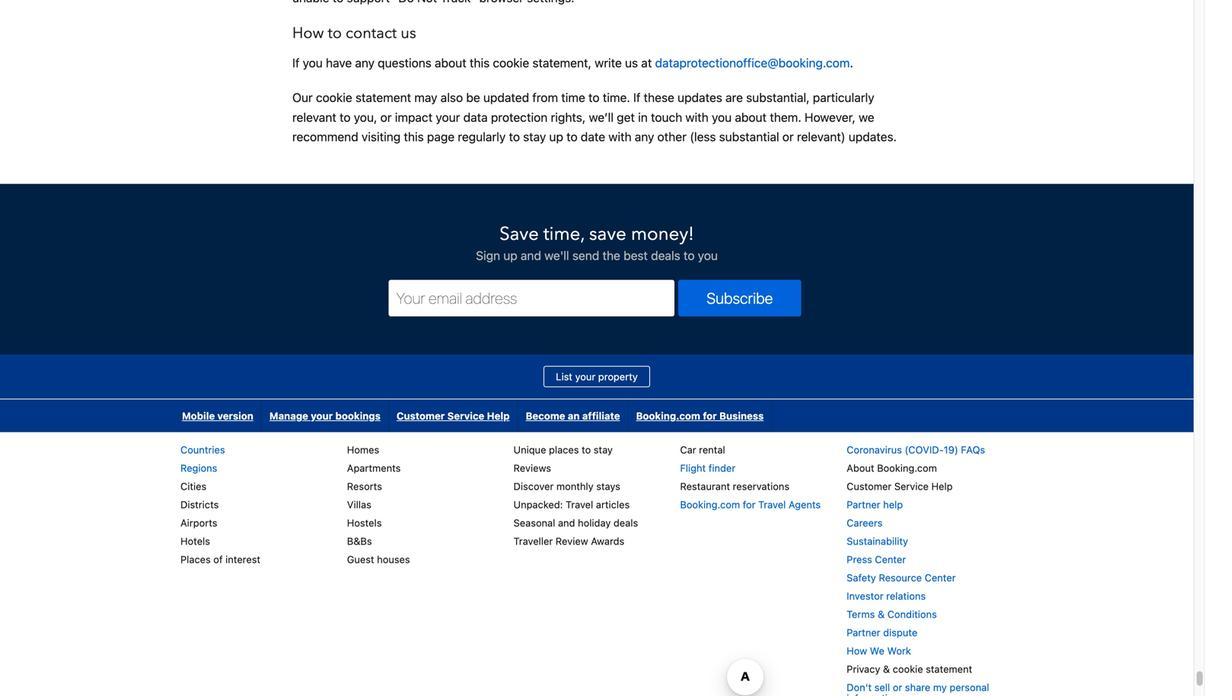Task type: vqa. For each thing, say whether or not it's contained in the screenshot.
Some
no



Task type: locate. For each thing, give the bounding box(es) containing it.
apartments link
[[347, 462, 401, 474]]

to right places
[[582, 444, 591, 455]]

1 vertical spatial customer
[[847, 480, 892, 492]]

1 vertical spatial if
[[634, 90, 641, 105]]

reservations
[[733, 480, 790, 492]]

0 vertical spatial or
[[380, 110, 392, 124]]

center up resource
[[875, 554, 906, 565]]

0 horizontal spatial help
[[487, 410, 510, 421]]

0 vertical spatial customer service help link
[[389, 399, 517, 432]]

help
[[884, 499, 903, 510]]

list your property link
[[544, 366, 650, 387]]

this up be
[[470, 56, 490, 70]]

1 vertical spatial service
[[895, 480, 929, 492]]

manage your bookings
[[269, 410, 381, 421]]

how up privacy
[[847, 645, 867, 656]]

deals down articles
[[614, 517, 638, 528]]

also
[[441, 90, 463, 105]]

0 vertical spatial deals
[[651, 248, 681, 263]]

booking.com inside coronavirus (covid-19) faqs about booking.com customer service help partner help careers sustainability press center safety resource center investor relations terms & conditions partner dispute how we work privacy & cookie statement don't sell or share my personal information
[[877, 462, 937, 474]]

1 horizontal spatial if
[[634, 90, 641, 105]]

1 horizontal spatial this
[[470, 56, 490, 70]]

1 vertical spatial for
[[743, 499, 756, 510]]

substantial,
[[746, 90, 810, 105]]

1 horizontal spatial how
[[847, 645, 867, 656]]

1 horizontal spatial customer
[[847, 480, 892, 492]]

1 horizontal spatial for
[[743, 499, 756, 510]]

0 vertical spatial cookie
[[493, 56, 529, 70]]

or up visiting
[[380, 110, 392, 124]]

with down get
[[609, 129, 632, 144]]

0 horizontal spatial how
[[292, 23, 324, 44]]

how left the contact
[[292, 23, 324, 44]]

if up our
[[292, 56, 300, 70]]

seasonal
[[514, 517, 555, 528]]

0 vertical spatial service
[[448, 410, 485, 421]]

and down save
[[521, 248, 541, 263]]

regularly
[[458, 129, 506, 144]]

business
[[720, 410, 764, 421]]

1 horizontal spatial or
[[783, 129, 794, 144]]

get
[[617, 110, 635, 124]]

1 vertical spatial statement
[[926, 663, 973, 675]]

impact
[[395, 110, 433, 124]]

you inside save time, save money! sign up and we'll send the best deals to you
[[698, 248, 718, 263]]

1 horizontal spatial customer service help link
[[847, 480, 953, 492]]

if up 'in'
[[634, 90, 641, 105]]

1 vertical spatial help
[[932, 480, 953, 492]]

2 horizontal spatial or
[[893, 682, 903, 693]]

your right 'manage' in the left of the page
[[311, 410, 333, 421]]

questions
[[378, 56, 432, 70]]

stay
[[523, 129, 546, 144], [594, 444, 613, 455]]

0 vertical spatial with
[[686, 110, 709, 124]]

us up questions
[[401, 23, 416, 44]]

stay down affiliate
[[594, 444, 613, 455]]

2 vertical spatial you
[[698, 248, 718, 263]]

apartments
[[347, 462, 401, 474]]

1 horizontal spatial up
[[549, 129, 563, 144]]

about booking.com link
[[847, 462, 937, 474]]

service
[[448, 410, 485, 421], [895, 480, 929, 492]]

help
[[487, 410, 510, 421], [932, 480, 953, 492]]

partner up careers
[[847, 499, 881, 510]]

us
[[401, 23, 416, 44], [625, 56, 638, 70]]

travel inside unique places to stay reviews discover monthly stays unpacked: travel articles seasonal and holiday deals traveller review awards
[[566, 499, 593, 510]]

0 horizontal spatial customer
[[397, 410, 445, 421]]

0 vertical spatial up
[[549, 129, 563, 144]]

1 horizontal spatial with
[[686, 110, 709, 124]]

1 vertical spatial about
[[735, 110, 767, 124]]

navigation
[[174, 399, 772, 432]]

1 vertical spatial this
[[404, 129, 424, 144]]

1 vertical spatial your
[[575, 371, 596, 382]]

save time, save money! footer
[[0, 183, 1194, 696]]

0 horizontal spatial stay
[[523, 129, 546, 144]]

us left at at the top
[[625, 56, 638, 70]]

0 vertical spatial for
[[703, 410, 717, 421]]

b&bs link
[[347, 535, 372, 547]]

about up the also
[[435, 56, 467, 70]]

2 travel from the left
[[759, 499, 786, 510]]

help down 19)
[[932, 480, 953, 492]]

1 horizontal spatial help
[[932, 480, 953, 492]]

you,
[[354, 110, 377, 124]]

to inside save time, save money! sign up and we'll send the best deals to you
[[684, 248, 695, 263]]

1 vertical spatial and
[[558, 517, 575, 528]]

statement inside the our cookie statement may also be updated from time to time. if these updates are substantial, particularly relevant to you, or impact your data protection rights, we'll get in touch with you about them. however, we recommend visiting this page regularly to stay up to date with any other (less substantial or relevant) updates.
[[356, 90, 411, 105]]

your for manage your bookings
[[311, 410, 333, 421]]

1 horizontal spatial your
[[436, 110, 460, 124]]

2 horizontal spatial cookie
[[893, 663, 923, 675]]

1 horizontal spatial stay
[[594, 444, 613, 455]]

0 vertical spatial us
[[401, 23, 416, 44]]

up inside the our cookie statement may also be updated from time to time. if these updates are substantial, particularly relevant to you, or impact your data protection rights, we'll get in touch with you about them. however, we recommend visiting this page regularly to stay up to date with any other (less substantial or relevant) updates.
[[549, 129, 563, 144]]

or right 'sell'
[[893, 682, 903, 693]]

regions link
[[180, 462, 217, 474]]

regions
[[180, 462, 217, 474]]

bookings
[[335, 410, 381, 421]]

you down the are
[[712, 110, 732, 124]]

for down reservations
[[743, 499, 756, 510]]

sustainability
[[847, 535, 909, 547]]

0 vertical spatial this
[[470, 56, 490, 70]]

0 vertical spatial &
[[878, 608, 885, 620]]

them.
[[770, 110, 802, 124]]

help inside coronavirus (covid-19) faqs about booking.com customer service help partner help careers sustainability press center safety resource center investor relations terms & conditions partner dispute how we work privacy & cookie statement don't sell or share my personal information
[[932, 480, 953, 492]]

unique places to stay reviews discover monthly stays unpacked: travel articles seasonal and holiday deals traveller review awards
[[514, 444, 638, 547]]

cookie up 'relevant'
[[316, 90, 352, 105]]

substantial
[[719, 129, 780, 144]]

2 vertical spatial booking.com
[[680, 499, 740, 510]]

0 vertical spatial center
[[875, 554, 906, 565]]

center up 'relations'
[[925, 572, 956, 583]]

my
[[934, 682, 947, 693]]

1 horizontal spatial us
[[625, 56, 638, 70]]

customer service help link for become an affiliate
[[389, 399, 517, 432]]

navigation containing mobile version
[[174, 399, 772, 432]]

your right list
[[575, 371, 596, 382]]

with down updates
[[686, 110, 709, 124]]

an
[[568, 410, 580, 421]]

0 horizontal spatial customer service help link
[[389, 399, 517, 432]]

deals down money!
[[651, 248, 681, 263]]

to down money!
[[684, 248, 695, 263]]

dataprotectionoffice@booking.com link
[[655, 56, 850, 70]]

holiday
[[578, 517, 611, 528]]

0 horizontal spatial up
[[504, 248, 518, 263]]

booking.com up car
[[636, 410, 701, 421]]

1 vertical spatial deals
[[614, 517, 638, 528]]

page
[[427, 129, 455, 144]]

partner down the terms
[[847, 627, 881, 638]]

are
[[726, 90, 743, 105]]

1 horizontal spatial cookie
[[493, 56, 529, 70]]

cookie inside the our cookie statement may also be updated from time to time. if these updates are substantial, particularly relevant to you, or impact your data protection rights, we'll get in touch with you about them. however, we recommend visiting this page regularly to stay up to date with any other (less substantial or relevant) updates.
[[316, 90, 352, 105]]

0 vertical spatial statement
[[356, 90, 411, 105]]

countries regions cities districts airports hotels places of interest
[[180, 444, 260, 565]]

from
[[533, 90, 558, 105]]

any right have
[[355, 56, 375, 70]]

1 vertical spatial with
[[609, 129, 632, 144]]

1 travel from the left
[[566, 499, 593, 510]]

1 vertical spatial center
[[925, 572, 956, 583]]

0 horizontal spatial deals
[[614, 517, 638, 528]]

1 vertical spatial up
[[504, 248, 518, 263]]

updates.
[[849, 129, 897, 144]]

0 horizontal spatial if
[[292, 56, 300, 70]]

don't
[[847, 682, 872, 693]]

customer up "partner help" link
[[847, 480, 892, 492]]

we
[[870, 645, 885, 656]]

with
[[686, 110, 709, 124], [609, 129, 632, 144]]

1 vertical spatial booking.com
[[877, 462, 937, 474]]

1 horizontal spatial and
[[558, 517, 575, 528]]

2 vertical spatial or
[[893, 682, 903, 693]]

cookie up updated
[[493, 56, 529, 70]]

to right the time
[[589, 90, 600, 105]]

statement up you,
[[356, 90, 411, 105]]

1 vertical spatial &
[[883, 663, 890, 675]]

or down them.
[[783, 129, 794, 144]]

& up 'sell'
[[883, 663, 890, 675]]

subscribe button
[[679, 280, 802, 316]]

1 vertical spatial partner
[[847, 627, 881, 638]]

0 vertical spatial help
[[487, 410, 510, 421]]

rental
[[699, 444, 725, 455]]

0 horizontal spatial any
[[355, 56, 375, 70]]

booking.com down coronavirus (covid-19) faqs link
[[877, 462, 937, 474]]

cities
[[180, 480, 207, 492]]

countries
[[180, 444, 225, 455]]

0 vertical spatial how
[[292, 23, 324, 44]]

up inside save time, save money! sign up and we'll send the best deals to you
[[504, 248, 518, 263]]

privacy
[[847, 663, 881, 675]]

0 vertical spatial and
[[521, 248, 541, 263]]

resource
[[879, 572, 922, 583]]

about
[[847, 462, 875, 474]]

you up subscribe
[[698, 248, 718, 263]]

best
[[624, 248, 648, 263]]

0 vertical spatial booking.com
[[636, 410, 701, 421]]

travel up seasonal and holiday deals "link"
[[566, 499, 593, 510]]

protection
[[491, 110, 548, 124]]

2 vertical spatial cookie
[[893, 663, 923, 675]]

about up substantial
[[735, 110, 767, 124]]

0 vertical spatial partner
[[847, 499, 881, 510]]

1 horizontal spatial travel
[[759, 499, 786, 510]]

countries link
[[180, 444, 225, 455]]

and inside save time, save money! sign up and we'll send the best deals to you
[[521, 248, 541, 263]]

personal
[[950, 682, 990, 693]]

1 horizontal spatial statement
[[926, 663, 973, 675]]

1 vertical spatial any
[[635, 129, 654, 144]]

relations
[[887, 590, 926, 602]]

0 vertical spatial your
[[436, 110, 460, 124]]

districts link
[[180, 499, 219, 510]]

unpacked: travel articles link
[[514, 499, 630, 510]]

if inside the our cookie statement may also be updated from time to time. if these updates are substantial, particularly relevant to you, or impact your data protection rights, we'll get in touch with you about them. however, we recommend visiting this page regularly to stay up to date with any other (less substantial or relevant) updates.
[[634, 90, 641, 105]]

customer inside coronavirus (covid-19) faqs about booking.com customer service help partner help careers sustainability press center safety resource center investor relations terms & conditions partner dispute how we work privacy & cookie statement don't sell or share my personal information
[[847, 480, 892, 492]]

0 horizontal spatial this
[[404, 129, 424, 144]]

faqs
[[961, 444, 986, 455]]

booking.com down restaurant
[[680, 499, 740, 510]]

stay inside unique places to stay reviews discover monthly stays unpacked: travel articles seasonal and holiday deals traveller review awards
[[594, 444, 613, 455]]

2 vertical spatial your
[[311, 410, 333, 421]]

how inside coronavirus (covid-19) faqs about booking.com customer service help partner help careers sustainability press center safety resource center investor relations terms & conditions partner dispute how we work privacy & cookie statement don't sell or share my personal information
[[847, 645, 867, 656]]

up
[[549, 129, 563, 144], [504, 248, 518, 263]]

hostels
[[347, 517, 382, 528]]

places
[[180, 554, 211, 565]]

be
[[466, 90, 480, 105]]

deals inside unique places to stay reviews discover monthly stays unpacked: travel articles seasonal and holiday deals traveller review awards
[[614, 517, 638, 528]]

for left business
[[703, 410, 717, 421]]

0 vertical spatial stay
[[523, 129, 546, 144]]

1 horizontal spatial any
[[635, 129, 654, 144]]

1 horizontal spatial service
[[895, 480, 929, 492]]

1 vertical spatial how
[[847, 645, 867, 656]]

you left have
[[303, 56, 323, 70]]

statement up my
[[926, 663, 973, 675]]

agents
[[789, 499, 821, 510]]

0 horizontal spatial statement
[[356, 90, 411, 105]]

1 horizontal spatial about
[[735, 110, 767, 124]]

1 vertical spatial cookie
[[316, 90, 352, 105]]

cookie inside coronavirus (covid-19) faqs about booking.com customer service help partner help careers sustainability press center safety resource center investor relations terms & conditions partner dispute how we work privacy & cookie statement don't sell or share my personal information
[[893, 663, 923, 675]]

0 horizontal spatial and
[[521, 248, 541, 263]]

2 horizontal spatial your
[[575, 371, 596, 382]]

1 vertical spatial customer service help link
[[847, 480, 953, 492]]

service inside customer service help link
[[448, 410, 485, 421]]

safety
[[847, 572, 876, 583]]

to down protection
[[509, 129, 520, 144]]

0 vertical spatial any
[[355, 56, 375, 70]]

and up traveller review awards link
[[558, 517, 575, 528]]

this down impact
[[404, 129, 424, 144]]

about inside the our cookie statement may also be updated from time to time. if these updates are substantial, particularly relevant to you, or impact your data protection rights, we'll get in touch with you about them. however, we recommend visiting this page regularly to stay up to date with any other (less substantial or relevant) updates.
[[735, 110, 767, 124]]

airports link
[[180, 517, 217, 528]]

finder
[[709, 462, 736, 474]]

0 horizontal spatial service
[[448, 410, 485, 421]]

your inside navigation
[[311, 410, 333, 421]]

list
[[556, 371, 573, 382]]

0 horizontal spatial travel
[[566, 499, 593, 510]]

cookie down work
[[893, 663, 923, 675]]

up right sign at the top of the page
[[504, 248, 518, 263]]

your down the also
[[436, 110, 460, 124]]

we'll
[[545, 248, 569, 263]]

0 vertical spatial about
[[435, 56, 467, 70]]

statement
[[356, 90, 411, 105], [926, 663, 973, 675]]

sell
[[875, 682, 890, 693]]

terms & conditions link
[[847, 608, 937, 620]]

relevant
[[292, 110, 336, 124]]

stay down protection
[[523, 129, 546, 144]]

0 horizontal spatial cookie
[[316, 90, 352, 105]]

1 partner from the top
[[847, 499, 881, 510]]

customer right 'bookings'
[[397, 410, 445, 421]]

0 horizontal spatial your
[[311, 410, 333, 421]]

& up partner dispute 'link'
[[878, 608, 885, 620]]

your
[[436, 110, 460, 124], [575, 371, 596, 382], [311, 410, 333, 421]]

up down rights,
[[549, 129, 563, 144]]

resorts link
[[347, 480, 382, 492]]

any down 'in'
[[635, 129, 654, 144]]

1 vertical spatial you
[[712, 110, 732, 124]]

have
[[326, 56, 352, 70]]

you inside the our cookie statement may also be updated from time to time. if these updates are substantial, particularly relevant to you, or impact your data protection rights, we'll get in touch with you about them. however, we recommend visiting this page regularly to stay up to date with any other (less substantial or relevant) updates.
[[712, 110, 732, 124]]

villas
[[347, 499, 372, 510]]

1 vertical spatial stay
[[594, 444, 613, 455]]

travel down reservations
[[759, 499, 786, 510]]

help left become
[[487, 410, 510, 421]]

partner dispute link
[[847, 627, 918, 638]]

relevant)
[[797, 129, 846, 144]]



Task type: describe. For each thing, give the bounding box(es) containing it.
mobile version
[[182, 410, 254, 421]]

resorts
[[347, 480, 382, 492]]

save
[[500, 222, 539, 247]]

statement inside coronavirus (covid-19) faqs about booking.com customer service help partner help careers sustainability press center safety resource center investor relations terms & conditions partner dispute how we work privacy & cookie statement don't sell or share my personal information
[[926, 663, 973, 675]]

investor relations link
[[847, 590, 926, 602]]

property
[[598, 371, 638, 382]]

money!
[[631, 222, 694, 247]]

partner help link
[[847, 499, 903, 510]]

your inside the our cookie statement may also be updated from time to time. if these updates are substantial, particularly relevant to you, or impact your data protection rights, we'll get in touch with you about them. however, we recommend visiting this page regularly to stay up to date with any other (less substantial or relevant) updates.
[[436, 110, 460, 124]]

travel inside car rental flight finder restaurant reservations booking.com for travel agents
[[759, 499, 786, 510]]

1 vertical spatial or
[[783, 129, 794, 144]]

sign
[[476, 248, 500, 263]]

manage your bookings link
[[262, 399, 388, 432]]

to inside unique places to stay reviews discover monthly stays unpacked: travel articles seasonal and holiday deals traveller review awards
[[582, 444, 591, 455]]

subscribe
[[707, 289, 773, 307]]

dataprotectionoffice@booking.com
[[655, 56, 850, 70]]

time
[[561, 90, 586, 105]]

visiting
[[362, 129, 401, 144]]

traveller review awards link
[[514, 535, 625, 547]]

stay inside the our cookie statement may also be updated from time to time. if these updates are substantial, particularly relevant to you, or impact your data protection rights, we'll get in touch with you about them. however, we recommend visiting this page regularly to stay up to date with any other (less substantial or relevant) updates.
[[523, 129, 546, 144]]

these
[[644, 90, 675, 105]]

0 horizontal spatial with
[[609, 129, 632, 144]]

guest houses link
[[347, 554, 410, 565]]

write
[[595, 56, 622, 70]]

service inside coronavirus (covid-19) faqs about booking.com customer service help partner help careers sustainability press center safety resource center investor relations terms & conditions partner dispute how we work privacy & cookie statement don't sell or share my personal information
[[895, 480, 929, 492]]

19)
[[944, 444, 959, 455]]

careers
[[847, 517, 883, 528]]

places of interest link
[[180, 554, 260, 565]]

car
[[680, 444, 696, 455]]

we'll
[[589, 110, 614, 124]]

list your property
[[556, 371, 638, 382]]

and inside unique places to stay reviews discover monthly stays unpacked: travel articles seasonal and holiday deals traveller review awards
[[558, 517, 575, 528]]

unique
[[514, 444, 546, 455]]

unique places to stay link
[[514, 444, 613, 455]]

become
[[526, 410, 565, 421]]

to down rights,
[[567, 129, 578, 144]]

updates
[[678, 90, 723, 105]]

manage
[[269, 410, 308, 421]]

1 horizontal spatial center
[[925, 572, 956, 583]]

places
[[549, 444, 579, 455]]

terms
[[847, 608, 875, 620]]

navigation inside save time, save money! footer
[[174, 399, 772, 432]]

work
[[888, 645, 911, 656]]

booking.com for business
[[636, 410, 764, 421]]

data
[[463, 110, 488, 124]]

2 partner from the top
[[847, 627, 881, 638]]

updated
[[483, 90, 529, 105]]

conditions
[[888, 608, 937, 620]]

homes link
[[347, 444, 379, 455]]

hostels link
[[347, 517, 382, 528]]

0 horizontal spatial about
[[435, 56, 467, 70]]

0 vertical spatial you
[[303, 56, 323, 70]]

coronavirus
[[847, 444, 902, 455]]

car rental link
[[680, 444, 725, 455]]

to up have
[[328, 23, 342, 44]]

0 horizontal spatial or
[[380, 110, 392, 124]]

customer service help link for partner help
[[847, 480, 953, 492]]

awards
[[591, 535, 625, 547]]

touch
[[651, 110, 683, 124]]

of
[[213, 554, 223, 565]]

careers link
[[847, 517, 883, 528]]

don't sell or share my personal information link
[[847, 682, 990, 696]]

houses
[[377, 554, 410, 565]]

contact
[[346, 23, 397, 44]]

may
[[415, 90, 438, 105]]

rights,
[[551, 110, 586, 124]]

the
[[603, 248, 621, 263]]

hotels
[[180, 535, 210, 547]]

flight finder link
[[680, 462, 736, 474]]

restaurant
[[680, 480, 730, 492]]

reviews link
[[514, 462, 551, 474]]

0 horizontal spatial for
[[703, 410, 717, 421]]

share
[[905, 682, 931, 693]]

0 horizontal spatial us
[[401, 23, 416, 44]]

.
[[850, 56, 854, 70]]

time,
[[544, 222, 585, 247]]

we
[[859, 110, 875, 124]]

booking.com inside car rental flight finder restaurant reservations booking.com for travel agents
[[680, 499, 740, 510]]

(covid-
[[905, 444, 944, 455]]

districts
[[180, 499, 219, 510]]

statement,
[[533, 56, 592, 70]]

cities link
[[180, 480, 207, 492]]

1 vertical spatial us
[[625, 56, 638, 70]]

0 vertical spatial customer
[[397, 410, 445, 421]]

0 horizontal spatial center
[[875, 554, 906, 565]]

to left you,
[[340, 110, 351, 124]]

booking.com for travel agents link
[[680, 499, 821, 510]]

our
[[292, 90, 313, 105]]

coronavirus (covid-19) faqs about booking.com customer service help partner help careers sustainability press center safety resource center investor relations terms & conditions partner dispute how we work privacy & cookie statement don't sell or share my personal information
[[847, 444, 990, 696]]

0 vertical spatial if
[[292, 56, 300, 70]]

your for list your property
[[575, 371, 596, 382]]

any inside the our cookie statement may also be updated from time to time. if these updates are substantial, particularly relevant to you, or impact your data protection rights, we'll get in touch with you about them. however, we recommend visiting this page regularly to stay up to date with any other (less substantial or relevant) updates.
[[635, 129, 654, 144]]

discover monthly stays link
[[514, 480, 621, 492]]

how to contact us
[[292, 23, 416, 44]]

articles
[[596, 499, 630, 510]]

Your email address email field
[[389, 280, 675, 316]]

version
[[217, 410, 254, 421]]

send
[[573, 248, 600, 263]]

for inside car rental flight finder restaurant reservations booking.com for travel agents
[[743, 499, 756, 510]]

unpacked:
[[514, 499, 563, 510]]

booking.com inside navigation
[[636, 410, 701, 421]]

this inside the our cookie statement may also be updated from time to time. if these updates are substantial, particularly relevant to you, or impact your data protection rights, we'll get in touch with you about them. however, we recommend visiting this page regularly to stay up to date with any other (less substantial or relevant) updates.
[[404, 129, 424, 144]]

or inside coronavirus (covid-19) faqs about booking.com customer service help partner help careers sustainability press center safety resource center investor relations terms & conditions partner dispute how we work privacy & cookie statement don't sell or share my personal information
[[893, 682, 903, 693]]

stays
[[596, 480, 621, 492]]

deals inside save time, save money! sign up and we'll send the best deals to you
[[651, 248, 681, 263]]

date
[[581, 129, 605, 144]]



